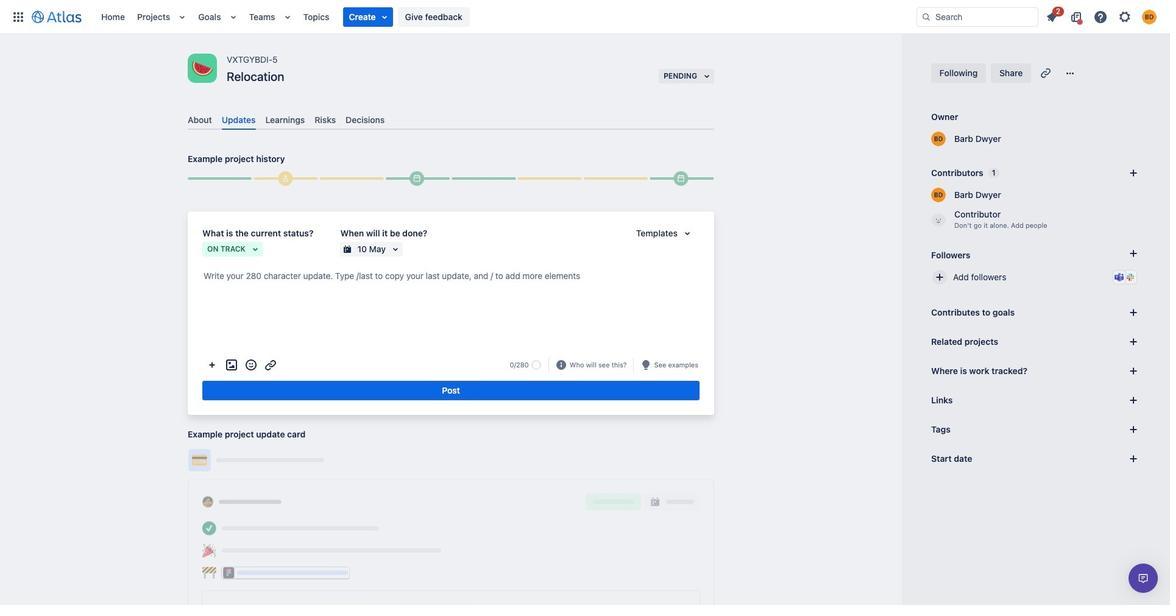 Task type: locate. For each thing, give the bounding box(es) containing it.
search image
[[922, 12, 932, 22]]

insert link image
[[263, 358, 278, 373]]

Main content area, start typing to enter text. text field
[[202, 269, 700, 288]]

list item inside list
[[343, 7, 393, 27]]

banner
[[0, 0, 1171, 34]]

None search field
[[917, 7, 1039, 27]]

list
[[95, 0, 917, 34], [1041, 5, 1163, 27]]

top element
[[7, 0, 917, 34]]

0 horizontal spatial list item
[[343, 7, 393, 27]]

notifications image
[[1045, 9, 1060, 24]]

Search field
[[917, 7, 1039, 27]]

account image
[[1143, 9, 1157, 24]]

add follower image
[[933, 270, 948, 285]]

tab list
[[183, 110, 719, 130]]

1 horizontal spatial list item
[[1041, 5, 1065, 27]]

list item
[[1041, 5, 1065, 27], [343, 7, 393, 27]]

open intercom messenger image
[[1137, 571, 1151, 586]]



Task type: vqa. For each thing, say whether or not it's contained in the screenshot.
Search Goals field
no



Task type: describe. For each thing, give the bounding box(es) containing it.
add files, videos, or images image
[[224, 358, 239, 373]]

switch to... image
[[11, 9, 26, 24]]

settings image
[[1118, 9, 1133, 24]]

help image
[[1094, 9, 1108, 24]]

more actions image
[[205, 358, 220, 373]]

msteams logo showing  channels are connected to this project image
[[1115, 273, 1125, 282]]

insert emoji image
[[244, 358, 259, 373]]

add a follower image
[[1127, 246, 1141, 261]]

0 horizontal spatial list
[[95, 0, 917, 34]]

slack logo showing nan channels are connected to this project image
[[1126, 273, 1136, 282]]

1 horizontal spatial list
[[1041, 5, 1163, 27]]



